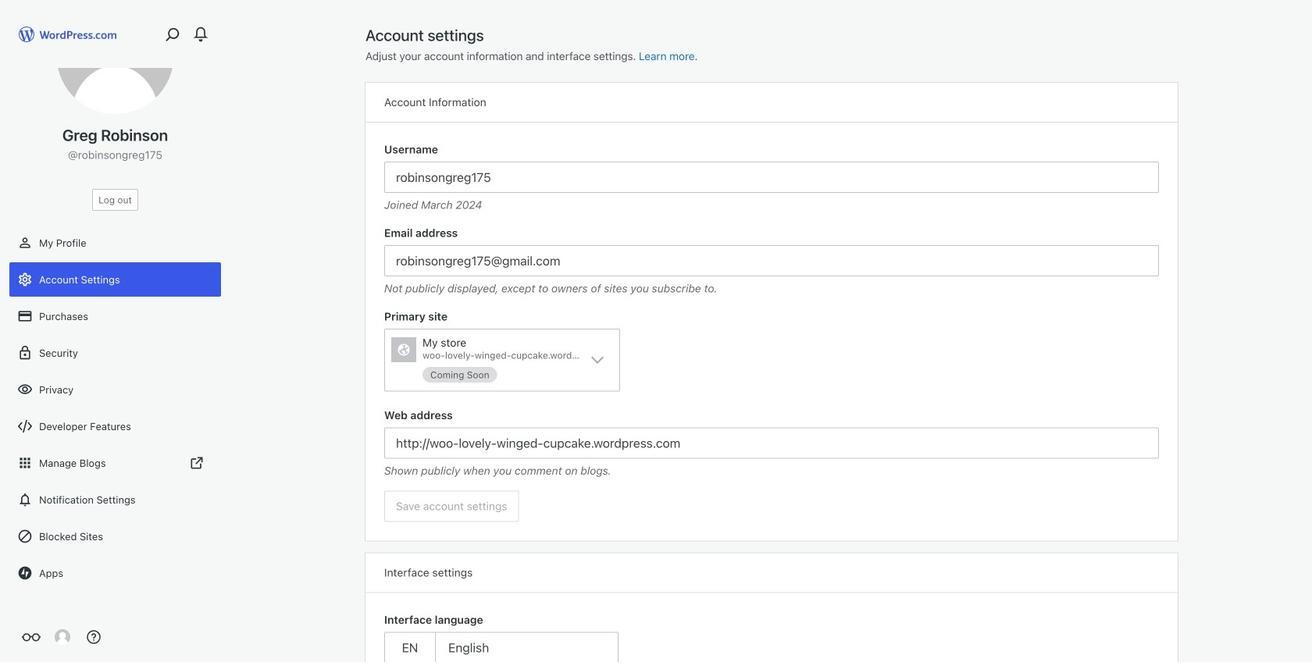 Task type: locate. For each thing, give the bounding box(es) containing it.
2 group from the top
[[384, 225, 1160, 297]]

list item
[[1306, 55, 1313, 128], [1306, 128, 1313, 201], [1306, 201, 1313, 259]]

main content
[[366, 25, 1178, 663]]

1 group from the top
[[384, 141, 1160, 213]]

None url field
[[384, 428, 1160, 459]]

credit_card image
[[17, 309, 33, 324]]

lock image
[[17, 345, 33, 361]]

group
[[384, 141, 1160, 213], [384, 225, 1160, 297], [384, 309, 1160, 392], [384, 407, 1160, 479], [384, 612, 1160, 663]]

3 group from the top
[[384, 309, 1160, 392]]

apps image
[[17, 456, 33, 471]]

None text field
[[384, 245, 1160, 277]]

None text field
[[384, 162, 1160, 193]]



Task type: vqa. For each thing, say whether or not it's contained in the screenshot.
"plugin icon"
no



Task type: describe. For each thing, give the bounding box(es) containing it.
greg robinson image
[[55, 630, 70, 645]]

1 list item from the top
[[1306, 55, 1313, 128]]

block image
[[17, 529, 33, 545]]

visibility image
[[17, 382, 33, 398]]

settings image
[[17, 272, 33, 288]]

5 group from the top
[[384, 612, 1160, 663]]

notifications image
[[17, 492, 33, 508]]

3 list item from the top
[[1306, 201, 1313, 259]]

reader image
[[22, 628, 41, 647]]

4 group from the top
[[384, 407, 1160, 479]]

person image
[[17, 235, 33, 251]]

2 list item from the top
[[1306, 128, 1313, 201]]



